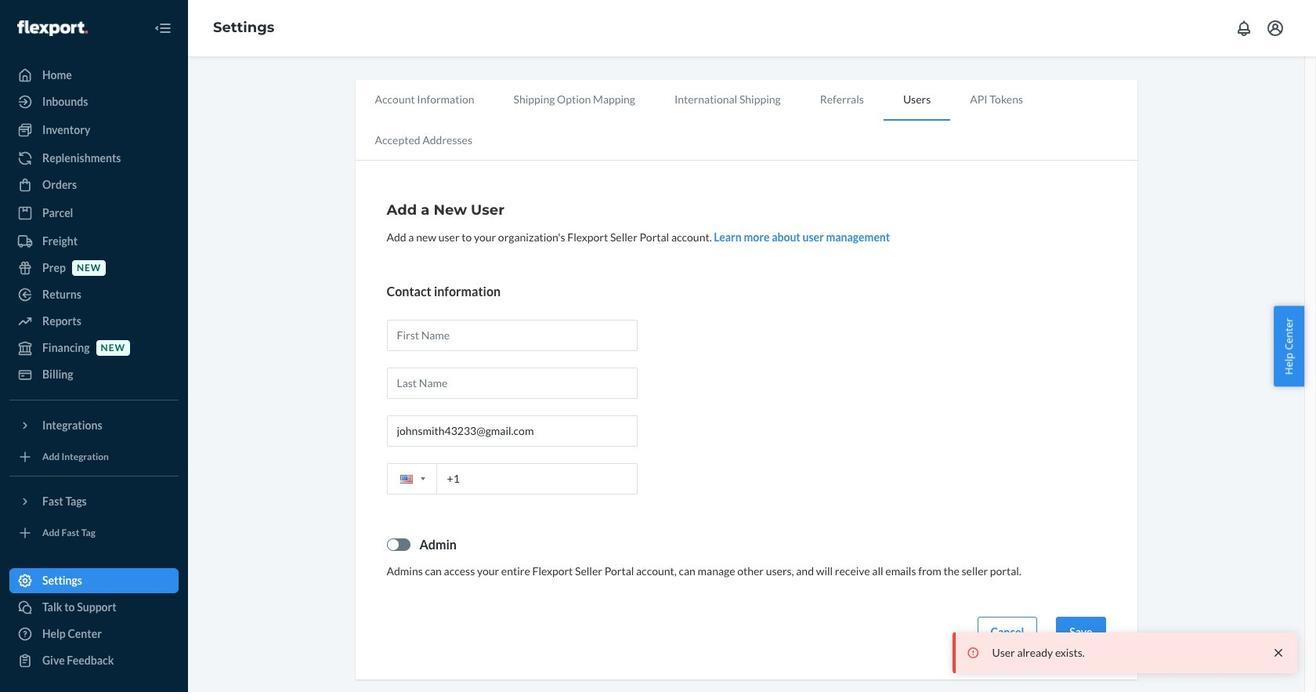Task type: vqa. For each thing, say whether or not it's contained in the screenshot.
1 (702) 123-4567 phone field
yes



Task type: locate. For each thing, give the bounding box(es) containing it.
tab
[[355, 80, 494, 119], [494, 80, 655, 119], [655, 80, 801, 119], [801, 80, 884, 119], [884, 80, 951, 121], [951, 80, 1043, 119], [355, 121, 492, 160]]

Email text field
[[387, 415, 638, 447]]

united states: + 1 image
[[420, 478, 425, 481]]

flexport logo image
[[17, 20, 88, 36]]

tab list
[[355, 80, 1138, 161]]



Task type: describe. For each thing, give the bounding box(es) containing it.
Last Name text field
[[387, 367, 638, 399]]

1 (702) 123-4567 telephone field
[[387, 463, 638, 494]]

open account menu image
[[1267, 19, 1285, 38]]

open notifications image
[[1235, 19, 1254, 38]]

First Name text field
[[387, 320, 638, 351]]

close toast image
[[1271, 645, 1287, 661]]

close navigation image
[[154, 19, 172, 38]]



